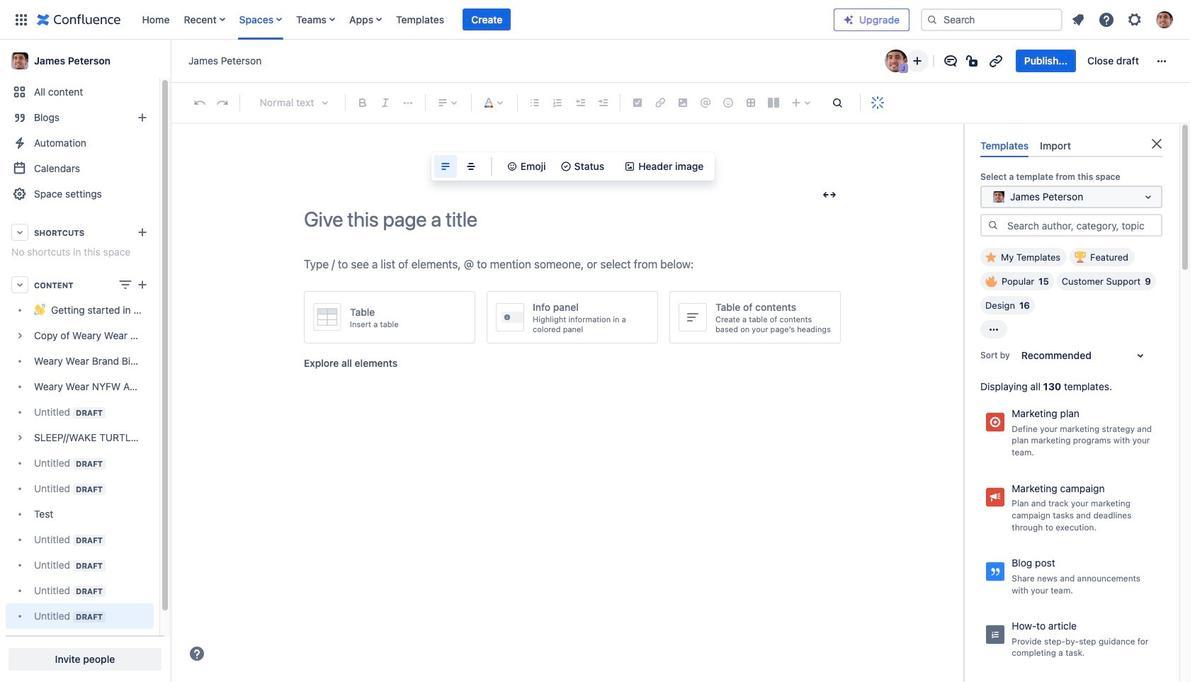 Task type: locate. For each thing, give the bounding box(es) containing it.
bold ⌘b image
[[354, 94, 371, 111]]

None search field
[[921, 8, 1063, 31]]

tab list
[[975, 134, 1169, 157]]

list for appswitcher icon
[[135, 0, 834, 39]]

italic ⌘i image
[[377, 94, 394, 111]]

add shortcut image
[[134, 224, 151, 241]]

tree
[[6, 298, 154, 629]]

undo ⌘z image
[[191, 94, 208, 111]]

premium image
[[843, 14, 855, 25]]

help icon image
[[1099, 11, 1116, 28]]

open image
[[1140, 189, 1157, 206]]

find and replace image
[[829, 94, 846, 111]]

change view image
[[117, 276, 134, 293]]

list for premium "image"
[[1066, 7, 1182, 32]]

list item inside "list"
[[463, 8, 511, 31]]

settings icon image
[[1127, 11, 1144, 28]]

banner
[[0, 0, 1191, 40]]

emoji image
[[507, 161, 518, 172]]

Main content area, start typing to enter text. text field
[[304, 255, 843, 275]]

None text field
[[991, 190, 994, 204]]

global element
[[9, 0, 834, 39]]

bullet list ⌘⇧8 image
[[527, 94, 544, 111]]

group
[[1016, 50, 1148, 72]]

create a blog image
[[134, 109, 151, 126]]

mention @ image
[[697, 94, 714, 111]]

numbered list ⌘⇧7 image
[[549, 94, 566, 111]]

list
[[135, 0, 834, 39], [1066, 7, 1182, 32]]

layouts image
[[765, 94, 782, 111]]

outdent ⇧tab image
[[572, 94, 589, 111]]

confluence image
[[37, 11, 121, 28], [37, 11, 121, 28]]

help image
[[189, 646, 206, 663]]

0 horizontal spatial list
[[135, 0, 834, 39]]

collapse sidebar image
[[155, 47, 186, 75]]

no restrictions image
[[965, 52, 982, 69]]

action item [] image
[[629, 94, 646, 111]]

search icon image
[[988, 219, 999, 231]]

link ⌘k image
[[652, 94, 669, 111]]

insert a table of contents based on your page image
[[679, 304, 707, 332]]

1 horizontal spatial list
[[1066, 7, 1182, 32]]

insert an info panel to highlight information in a colored panel image
[[496, 304, 524, 332]]

list item
[[463, 8, 511, 31]]



Task type: describe. For each thing, give the bounding box(es) containing it.
Search field
[[921, 8, 1063, 31]]

invite to edit image
[[909, 52, 926, 69]]

tree inside "space" element
[[6, 298, 154, 629]]

add image, video, or file image
[[675, 94, 692, 111]]

insert a table image
[[313, 304, 342, 331]]

more image
[[1154, 52, 1171, 69]]

Give this page a title text field
[[304, 208, 843, 231]]

close templates and import image
[[1149, 135, 1166, 152]]

comment icon image
[[943, 52, 960, 69]]

redo ⌘⇧z image
[[214, 94, 231, 111]]

notification icon image
[[1070, 11, 1087, 28]]

make page full-width image
[[821, 186, 838, 203]]

more formatting image
[[400, 94, 417, 111]]

Search author, category, topic field
[[1004, 216, 1162, 235]]

center alignment icon image
[[463, 158, 480, 175]]

space element
[[0, 40, 170, 683]]

search image
[[927, 14, 938, 25]]

copy link image
[[988, 52, 1005, 69]]

create a page image
[[134, 276, 151, 293]]

text formatting group
[[352, 91, 420, 114]]

your profile and preferences image
[[1157, 11, 1174, 28]]

emoji : image
[[720, 94, 737, 111]]

list formating group
[[524, 91, 615, 114]]

indent tab image
[[595, 94, 612, 111]]

appswitcher icon image
[[13, 11, 30, 28]]

left alignment icon image
[[437, 158, 454, 175]]

table ⇧⌥t image
[[743, 94, 760, 111]]



Task type: vqa. For each thing, say whether or not it's contained in the screenshot.
control on the bottom of page
no



